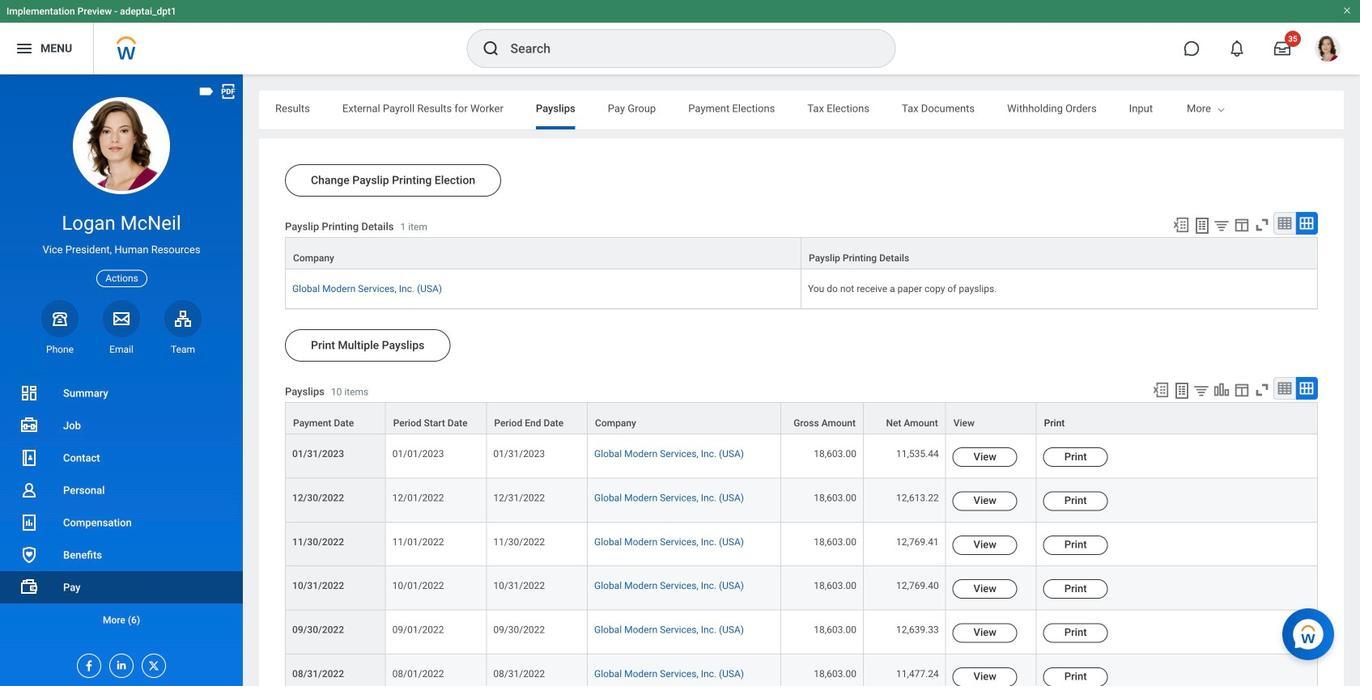Task type: vqa. For each thing, say whether or not it's contained in the screenshot.
the Ashanti Singh
no



Task type: describe. For each thing, give the bounding box(es) containing it.
x image
[[143, 655, 160, 673]]

phone image
[[49, 309, 71, 329]]

tag image
[[198, 83, 215, 100]]

mail image
[[112, 309, 131, 329]]

contact image
[[19, 449, 39, 468]]

click to view/edit grid preferences image
[[1234, 216, 1251, 234]]

toolbar for 7th row from the bottom of the page
[[1145, 377, 1319, 403]]

notifications large image
[[1229, 40, 1246, 57]]

benefits image
[[19, 546, 39, 565]]

1 horizontal spatial export to worksheets image
[[1193, 216, 1212, 236]]

Search Workday  search field
[[511, 31, 862, 66]]

summary image
[[19, 384, 39, 403]]

pay image
[[19, 578, 39, 598]]

9 row from the top
[[285, 655, 1319, 687]]

7 row from the top
[[285, 567, 1319, 611]]

2 row from the top
[[285, 270, 1319, 309]]

job image
[[19, 416, 39, 436]]

linkedin image
[[110, 655, 128, 672]]

toolbar for 1st row from the top of the page
[[1166, 212, 1319, 237]]

view team image
[[173, 309, 193, 329]]

expand table image for table image
[[1299, 381, 1315, 397]]

team logan mcneil element
[[164, 343, 202, 356]]

profile logan mcneil image
[[1315, 36, 1341, 65]]



Task type: locate. For each thing, give the bounding box(es) containing it.
personal image
[[19, 481, 39, 501]]

1 horizontal spatial select to filter grid data image
[[1213, 217, 1231, 234]]

phone logan mcneil element
[[41, 343, 79, 356]]

1 horizontal spatial export to excel image
[[1173, 216, 1191, 234]]

search image
[[482, 39, 501, 58]]

row
[[285, 237, 1319, 271], [285, 270, 1319, 309], [285, 403, 1319, 435], [285, 435, 1319, 479], [285, 479, 1319, 523], [285, 523, 1319, 567], [285, 567, 1319, 611], [285, 611, 1319, 655], [285, 655, 1319, 687]]

4 row from the top
[[285, 435, 1319, 479]]

email logan mcneil element
[[103, 343, 140, 356]]

export to worksheets image
[[1193, 216, 1212, 236], [1173, 382, 1192, 401]]

0 vertical spatial export to worksheets image
[[1193, 216, 1212, 236]]

5 row from the top
[[285, 479, 1319, 523]]

expand table image right table icon
[[1299, 215, 1315, 232]]

0 horizontal spatial export to excel image
[[1153, 382, 1170, 399]]

navigation pane region
[[0, 75, 243, 687]]

inbox large image
[[1275, 40, 1291, 57]]

1 vertical spatial toolbar
[[1145, 377, 1319, 403]]

facebook image
[[78, 655, 96, 673]]

table image
[[1277, 381, 1293, 397]]

tab list
[[259, 91, 1361, 130]]

0 vertical spatial expand table image
[[1299, 215, 1315, 232]]

1 row from the top
[[285, 237, 1319, 271]]

view printable version (pdf) image
[[219, 83, 237, 100]]

export to worksheets image left click to view/edit grid preferences image
[[1173, 382, 1192, 401]]

expand table image
[[1299, 215, 1315, 232], [1299, 381, 1315, 397]]

select to filter grid data image left click to view/edit grid preferences icon at the top right of the page
[[1213, 217, 1231, 234]]

compensation image
[[19, 514, 39, 533]]

0 horizontal spatial export to worksheets image
[[1173, 382, 1192, 401]]

3 row from the top
[[285, 403, 1319, 435]]

export to worksheets image left click to view/edit grid preferences icon at the top right of the page
[[1193, 216, 1212, 236]]

click to view/edit grid preferences image
[[1234, 382, 1251, 399]]

export to excel image for right export to worksheets icon
[[1173, 216, 1191, 234]]

list
[[0, 377, 243, 637]]

select to filter grid data image for the left export to worksheets icon
[[1193, 382, 1211, 399]]

2 expand table image from the top
[[1299, 381, 1315, 397]]

8 row from the top
[[285, 611, 1319, 655]]

0 vertical spatial select to filter grid data image
[[1213, 217, 1231, 234]]

select to filter grid data image
[[1213, 217, 1231, 234], [1193, 382, 1211, 399]]

select to filter grid data image left click to view/edit grid preferences image
[[1193, 382, 1211, 399]]

column header
[[285, 237, 802, 271]]

banner
[[0, 0, 1361, 75]]

toolbar
[[1166, 212, 1319, 237], [1145, 377, 1319, 403]]

0 vertical spatial toolbar
[[1166, 212, 1319, 237]]

export to excel image
[[1173, 216, 1191, 234], [1153, 382, 1170, 399]]

close environment banner image
[[1343, 6, 1353, 15]]

expand table image right table image
[[1299, 381, 1315, 397]]

justify image
[[15, 39, 34, 58]]

fullscreen image
[[1254, 382, 1272, 399]]

table image
[[1277, 215, 1293, 232]]

select to filter grid data image for right export to worksheets icon
[[1213, 217, 1231, 234]]

6 row from the top
[[285, 523, 1319, 567]]

1 vertical spatial select to filter grid data image
[[1193, 382, 1211, 399]]

expand table image for table icon
[[1299, 215, 1315, 232]]

1 vertical spatial export to worksheets image
[[1173, 382, 1192, 401]]

fullscreen image
[[1254, 216, 1272, 234]]

1 vertical spatial expand table image
[[1299, 381, 1315, 397]]

0 vertical spatial export to excel image
[[1173, 216, 1191, 234]]

1 vertical spatial export to excel image
[[1153, 382, 1170, 399]]

export to excel image for the left export to worksheets icon
[[1153, 382, 1170, 399]]

0 horizontal spatial select to filter grid data image
[[1193, 382, 1211, 399]]

1 expand table image from the top
[[1299, 215, 1315, 232]]



